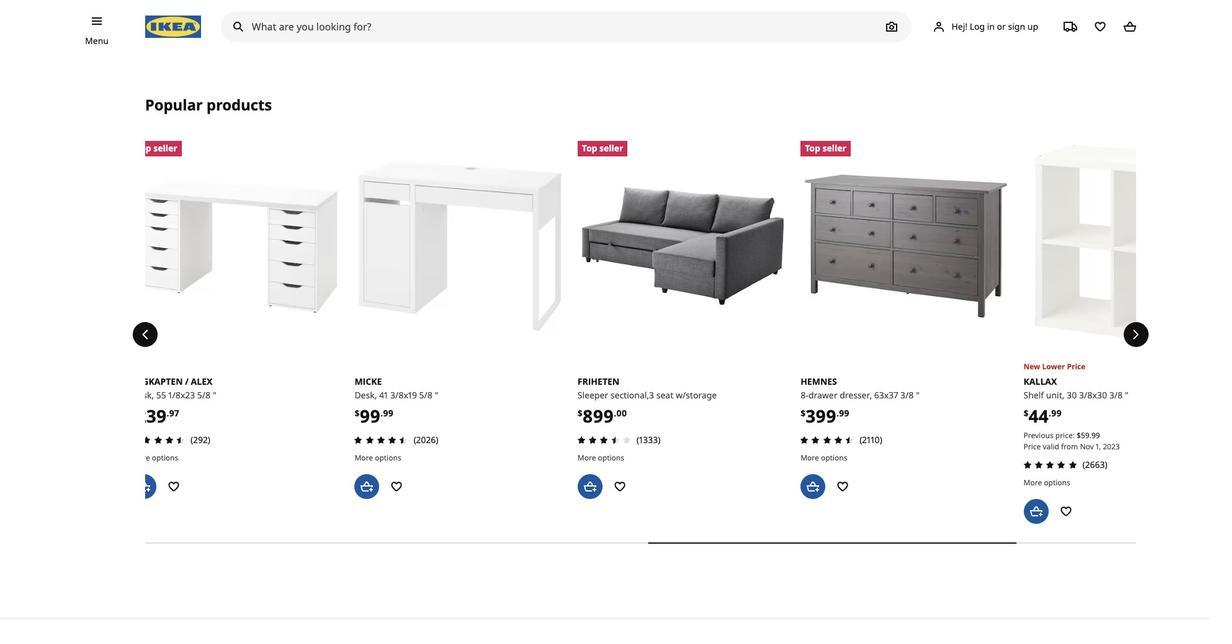 Task type: locate. For each thing, give the bounding box(es) containing it.
2 seller from the left
[[600, 142, 624, 154]]

"
[[213, 389, 217, 401], [435, 389, 439, 401], [917, 389, 920, 401], [1126, 389, 1129, 401]]

2 horizontal spatial seller
[[823, 142, 847, 154]]

" right 3/8x19
[[435, 389, 439, 401]]

top seller link for "
[[801, 141, 1012, 351]]

price right lower
[[1068, 361, 1086, 372]]

$ inside micke desk, 41 3/8x19 5/8 " $ 99 . 99
[[355, 407, 360, 419]]

$ inside the hemnes 8-drawer dresser, 63x37 3/8 " $ 399 . 99
[[801, 407, 806, 419]]

3 top seller from the left
[[805, 142, 847, 154]]

1 top from the left
[[136, 142, 151, 154]]

2 " from the left
[[435, 389, 439, 401]]

1 3/8 from the left
[[901, 389, 914, 401]]

1 horizontal spatial 3/8
[[1110, 389, 1123, 401]]

desk,
[[132, 389, 154, 401], [355, 389, 377, 401]]

footer
[[0, 617, 1211, 620]]

99
[[360, 404, 381, 428], [383, 407, 394, 419], [839, 407, 850, 419], [1052, 407, 1062, 419], [1092, 430, 1101, 441]]

" inside new lower price kallax shelf unit, 30 3/8x30 3/8 " $ 44 . 99
[[1126, 389, 1129, 401]]

2 5/8 from the left
[[420, 389, 433, 401]]

review: 4.6 out of 5 stars. total reviews: 292 image
[[132, 433, 188, 448]]

more options down review: 3.7 out of 5 stars. total reviews: 1333 image
[[578, 453, 625, 463]]

top for 5/8
[[136, 142, 151, 154]]

$
[[355, 407, 360, 419], [578, 407, 583, 419], [801, 407, 806, 419], [1024, 407, 1029, 419], [1077, 430, 1082, 441]]

1 vertical spatial price
[[1024, 442, 1042, 452]]

$ down 8-
[[801, 407, 806, 419]]

3 top from the left
[[805, 142, 821, 154]]

more down review: 4.6 out of 5 stars. total reviews: 292 image
[[132, 453, 150, 463]]

0 horizontal spatial seller
[[154, 142, 177, 154]]

" right "1/8x23"
[[213, 389, 217, 401]]

more down review: 4.5 out of 5 stars. total reviews: 2026 image
[[355, 453, 373, 463]]

review: 4.5 out of 5 stars. total reviews: 2026 image
[[351, 433, 411, 448]]

. down 'sectional,3'
[[614, 407, 617, 419]]

options down review: 4.4 out of 5 stars. total reviews: 2110 image on the right of the page
[[821, 453, 848, 463]]

price inside new lower price kallax shelf unit, 30 3/8x30 3/8 " $ 44 . 99
[[1068, 361, 1086, 372]]

or
[[998, 20, 1007, 32]]

3 " from the left
[[917, 389, 920, 401]]

top
[[136, 142, 151, 154], [582, 142, 598, 154], [805, 142, 821, 154]]

top seller link for 5/8
[[132, 141, 342, 351]]

$ right price:
[[1077, 430, 1082, 441]]

. down drawer
[[837, 407, 839, 419]]

$ down 'micke'
[[355, 407, 360, 419]]

0 horizontal spatial price
[[1024, 442, 1042, 452]]

1 top seller from the left
[[136, 142, 177, 154]]

1 seller from the left
[[154, 142, 177, 154]]

00
[[617, 407, 627, 419]]

$ down the sleeper on the bottom of the page
[[578, 407, 583, 419]]

kallax shelf unit, white, 30 3/8x30 3/8 " image
[[1024, 141, 1211, 351]]

in
[[988, 20, 995, 32]]

. down "1/8x23"
[[167, 407, 169, 419]]

1 horizontal spatial 5/8
[[420, 389, 433, 401]]

2 horizontal spatial top seller
[[805, 142, 847, 154]]

1/8x23
[[169, 389, 195, 401]]

review: 4.8 out of 5 stars. total reviews: 2663 image
[[1021, 458, 1081, 473]]

new lower price kallax shelf unit, 30 3/8x30 3/8 " $ 44 . 99
[[1024, 361, 1129, 428]]

$ down shelf
[[1024, 407, 1029, 419]]

more for 239
[[132, 453, 150, 463]]

0 horizontal spatial 3/8
[[901, 389, 914, 401]]

alex
[[191, 376, 213, 387]]

1 horizontal spatial top seller link
[[578, 141, 789, 351]]

(2026)
[[414, 434, 439, 446]]

more options for .
[[355, 453, 402, 463]]

(2663)
[[1083, 459, 1108, 471]]

5/8 inside micke desk, 41 3/8x19 5/8 " $ 99 . 99
[[420, 389, 433, 401]]

" inside micke desk, 41 3/8x19 5/8 " $ 99 . 99
[[435, 389, 439, 401]]

1 desk, from the left
[[132, 389, 154, 401]]

micke desk, 41 3/8x19 5/8 " $ 99 . 99
[[355, 376, 439, 428]]

scrollbar
[[145, 534, 1137, 553]]

more options for 239
[[132, 453, 178, 463]]

1,
[[1097, 442, 1102, 452]]

2 horizontal spatial top seller link
[[801, 141, 1012, 351]]

Search by product text field
[[221, 11, 912, 42]]

(2110)
[[860, 434, 883, 446]]

1 horizontal spatial price
[[1068, 361, 1086, 372]]

options
[[152, 453, 178, 463], [375, 453, 402, 463], [598, 453, 625, 463], [821, 453, 848, 463], [1045, 478, 1071, 488]]

1 top seller link from the left
[[132, 141, 342, 351]]

5/8 right 3/8x19
[[420, 389, 433, 401]]

price
[[1068, 361, 1086, 372], [1024, 442, 1042, 452]]

5/8
[[197, 389, 211, 401], [420, 389, 433, 401]]

None search field
[[221, 11, 912, 42]]

" inside lagkapten / alex desk, 55 1/8x23 5/8 " 239 . 97
[[213, 389, 217, 401]]

hemnes
[[801, 376, 838, 387]]

nov
[[1081, 442, 1095, 452]]

more
[[132, 453, 150, 463], [355, 453, 373, 463], [578, 453, 596, 463], [801, 453, 820, 463], [1024, 478, 1043, 488]]

0 horizontal spatial desk,
[[132, 389, 154, 401]]

3 top seller link from the left
[[801, 141, 1012, 351]]

1 horizontal spatial desk,
[[355, 389, 377, 401]]

30
[[1068, 389, 1078, 401]]

0 horizontal spatial top seller link
[[132, 141, 342, 351]]

3 seller from the left
[[823, 142, 847, 154]]

. down unit,
[[1049, 407, 1052, 419]]

top seller
[[136, 142, 177, 154], [582, 142, 624, 154], [805, 142, 847, 154]]

previous price: $ 59 . 99 price valid from nov 1, 2023
[[1024, 430, 1121, 452]]

1 horizontal spatial seller
[[600, 142, 624, 154]]

899
[[583, 404, 614, 428]]

more options
[[132, 453, 178, 463], [355, 453, 402, 463], [578, 453, 625, 463], [801, 453, 848, 463], [1024, 478, 1071, 488]]

top seller for 899
[[582, 142, 624, 154]]

3/8 right 3/8x30
[[1110, 389, 1123, 401]]

2 desk, from the left
[[355, 389, 377, 401]]

55
[[156, 389, 166, 401]]

top seller link
[[132, 141, 342, 351], [578, 141, 789, 351], [801, 141, 1012, 351]]

2 3/8 from the left
[[1110, 389, 1123, 401]]

more options down review: 4.5 out of 5 stars. total reviews: 2026 image
[[355, 453, 402, 463]]

more down review: 4.4 out of 5 stars. total reviews: 2110 image on the right of the page
[[801, 453, 820, 463]]

more options down review: 4.4 out of 5 stars. total reviews: 2110 image on the right of the page
[[801, 453, 848, 463]]

0 horizontal spatial 5/8
[[197, 389, 211, 401]]

0 vertical spatial price
[[1068, 361, 1086, 372]]

3/8x19
[[391, 389, 417, 401]]

2 top seller link from the left
[[578, 141, 789, 351]]

59
[[1082, 430, 1090, 441]]

more options down review: 4.6 out of 5 stars. total reviews: 292 image
[[132, 453, 178, 463]]

hemnes 8-drawer dresser, dark gray stained, 63x37 3/8 " image
[[801, 141, 1012, 351]]

desk, inside lagkapten / alex desk, 55 1/8x23 5/8 " 239 . 97
[[132, 389, 154, 401]]

2 top seller from the left
[[582, 142, 624, 154]]

top for "
[[805, 142, 821, 154]]

3/8 right 63x37
[[901, 389, 914, 401]]

4 " from the left
[[1126, 389, 1129, 401]]

review: 4.4 out of 5 stars. total reviews: 2110 image
[[797, 433, 858, 448]]

valid
[[1044, 442, 1060, 452]]

1 horizontal spatial top
[[582, 142, 598, 154]]

3/8
[[901, 389, 914, 401], [1110, 389, 1123, 401]]

1 horizontal spatial top seller
[[582, 142, 624, 154]]

options down review: 4.5 out of 5 stars. total reviews: 2026 image
[[375, 453, 402, 463]]

log
[[970, 20, 986, 32]]

options down review: 3.7 out of 5 stars. total reviews: 1333 image
[[598, 453, 625, 463]]

1 5/8 from the left
[[197, 389, 211, 401]]

/
[[185, 376, 189, 387]]

options down review: 4.6 out of 5 stars. total reviews: 292 image
[[152, 453, 178, 463]]

drawer
[[809, 389, 838, 401]]

more for 399
[[801, 453, 820, 463]]

3/8 inside new lower price kallax shelf unit, 30 3/8x30 3/8 " $ 44 . 99
[[1110, 389, 1123, 401]]

seller for 899
[[600, 142, 624, 154]]

options down review: 4.8 out of 5 stars. total reviews: 2663 'image'
[[1045, 478, 1071, 488]]

popular
[[145, 94, 203, 115]]

. down 41
[[381, 407, 383, 419]]

previous
[[1024, 430, 1054, 441]]

1 " from the left
[[213, 389, 217, 401]]

" right 63x37
[[917, 389, 920, 401]]

. inside 'previous price: $ 59 . 99 price valid from nov 1, 2023'
[[1090, 430, 1092, 441]]

97
[[169, 407, 179, 419]]

2023
[[1104, 442, 1121, 452]]

seat
[[657, 389, 674, 401]]

price down previous
[[1024, 442, 1042, 452]]

2 horizontal spatial top
[[805, 142, 821, 154]]

more for 00
[[578, 453, 596, 463]]

options for 239
[[152, 453, 178, 463]]

more for .
[[355, 453, 373, 463]]

desk, left 55
[[132, 389, 154, 401]]

0 horizontal spatial top seller
[[136, 142, 177, 154]]

" right 3/8x30
[[1126, 389, 1129, 401]]

dresser,
[[840, 389, 873, 401]]

. inside friheten sleeper sectional,3 seat w/storage $ 899 . 00
[[614, 407, 617, 419]]

sign
[[1009, 20, 1026, 32]]

sleeper
[[578, 389, 609, 401]]

5/8 down alex
[[197, 389, 211, 401]]

friheten sleeper sectional,3 seat w/storage $ 899 . 00
[[578, 376, 717, 428]]

.
[[167, 407, 169, 419], [381, 407, 383, 419], [614, 407, 617, 419], [837, 407, 839, 419], [1049, 407, 1052, 419], [1090, 430, 1092, 441]]

seller
[[154, 142, 177, 154], [600, 142, 624, 154], [823, 142, 847, 154]]

2 top from the left
[[582, 142, 598, 154]]

more options for 00
[[578, 453, 625, 463]]

new
[[1024, 361, 1041, 372]]

more down review: 3.7 out of 5 stars. total reviews: 1333 image
[[578, 453, 596, 463]]

w/storage
[[676, 389, 717, 401]]

0 horizontal spatial top
[[136, 142, 151, 154]]

. up nov
[[1090, 430, 1092, 441]]

desk, down 'micke'
[[355, 389, 377, 401]]



Task type: vqa. For each thing, say whether or not it's contained in the screenshot.
middle essentials
no



Task type: describe. For each thing, give the bounding box(es) containing it.
menu button
[[85, 34, 109, 48]]

more options down review: 4.8 out of 5 stars. total reviews: 2663 'image'
[[1024, 478, 1071, 488]]

" inside the hemnes 8-drawer dresser, 63x37 3/8 " $ 399 . 99
[[917, 389, 920, 401]]

8-
[[801, 389, 809, 401]]

seller for "
[[823, 142, 847, 154]]

sectional,3
[[611, 389, 655, 401]]

lower
[[1043, 361, 1066, 372]]

products
[[207, 94, 272, 115]]

micke desk, white, 41 3/8x19 5/8 " image
[[355, 141, 566, 351]]

seller for 5/8
[[154, 142, 177, 154]]

$ inside new lower price kallax shelf unit, 30 3/8x30 3/8 " $ 44 . 99
[[1024, 407, 1029, 419]]

99 inside 'previous price: $ 59 . 99 price valid from nov 1, 2023'
[[1092, 430, 1101, 441]]

44
[[1029, 404, 1049, 428]]

micke
[[355, 376, 382, 387]]

3/8 inside the hemnes 8-drawer dresser, 63x37 3/8 " $ 399 . 99
[[901, 389, 914, 401]]

kallax
[[1024, 376, 1058, 387]]

more down review: 4.8 out of 5 stars. total reviews: 2663 'image'
[[1024, 478, 1043, 488]]

review: 3.7 out of 5 stars. total reviews: 1333 image
[[574, 433, 634, 448]]

options for 00
[[598, 453, 625, 463]]

(1333)
[[637, 434, 661, 446]]

(292)
[[191, 434, 210, 446]]

hej! log in or sign up link
[[917, 14, 1054, 39]]

5/8 inside lagkapten / alex desk, 55 1/8x23 5/8 " 239 . 97
[[197, 389, 211, 401]]

. inside micke desk, 41 3/8x19 5/8 " $ 99 . 99
[[381, 407, 383, 419]]

desk, inside micke desk, 41 3/8x19 5/8 " $ 99 . 99
[[355, 389, 377, 401]]

top seller for "
[[805, 142, 847, 154]]

top seller for 5/8
[[136, 142, 177, 154]]

hemnes 8-drawer dresser, 63x37 3/8 " $ 399 . 99
[[801, 376, 920, 428]]

options for 399
[[821, 453, 848, 463]]

99 inside new lower price kallax shelf unit, 30 3/8x30 3/8 " $ 44 . 99
[[1052, 407, 1062, 419]]

menu
[[85, 35, 109, 47]]

$ inside friheten sleeper sectional,3 seat w/storage $ 899 . 00
[[578, 407, 583, 419]]

239
[[137, 404, 167, 428]]

. inside new lower price kallax shelf unit, 30 3/8x30 3/8 " $ 44 . 99
[[1049, 407, 1052, 419]]

from
[[1062, 442, 1079, 452]]

top for 899
[[582, 142, 598, 154]]

$ inside 'previous price: $ 59 . 99 price valid from nov 1, 2023'
[[1077, 430, 1082, 441]]

price:
[[1056, 430, 1075, 441]]

shelf
[[1024, 389, 1045, 401]]

more options for 399
[[801, 453, 848, 463]]

41
[[379, 389, 388, 401]]

popular products
[[145, 94, 272, 115]]

price inside 'previous price: $ 59 . 99 price valid from nov 1, 2023'
[[1024, 442, 1042, 452]]

63x37
[[875, 389, 899, 401]]

lagkapten
[[132, 376, 183, 387]]

. inside the hemnes 8-drawer dresser, 63x37 3/8 " $ 399 . 99
[[837, 407, 839, 419]]

up
[[1028, 20, 1039, 32]]

hej!
[[952, 20, 968, 32]]

top seller link for 899
[[578, 141, 789, 351]]

unit,
[[1047, 389, 1065, 401]]

. inside lagkapten / alex desk, 55 1/8x23 5/8 " 239 . 97
[[167, 407, 169, 419]]

friheten
[[578, 376, 620, 387]]

lagkapten / alex desk, 55 1/8x23 5/8 " 239 . 97
[[132, 376, 217, 428]]

ikea logotype, go to start page image
[[145, 16, 201, 38]]

399
[[806, 404, 837, 428]]

hej! log in or sign up
[[952, 20, 1039, 32]]

99 inside the hemnes 8-drawer dresser, 63x37 3/8 " $ 399 . 99
[[839, 407, 850, 419]]

lagkapten / alex desk, white, 55 1/8x23 5/8 " image
[[132, 141, 342, 351]]

3/8x30
[[1080, 389, 1108, 401]]

options for .
[[375, 453, 402, 463]]

friheten sleeper sectional,3 seat w/storage, skiftebo dark gray image
[[578, 141, 789, 351]]



